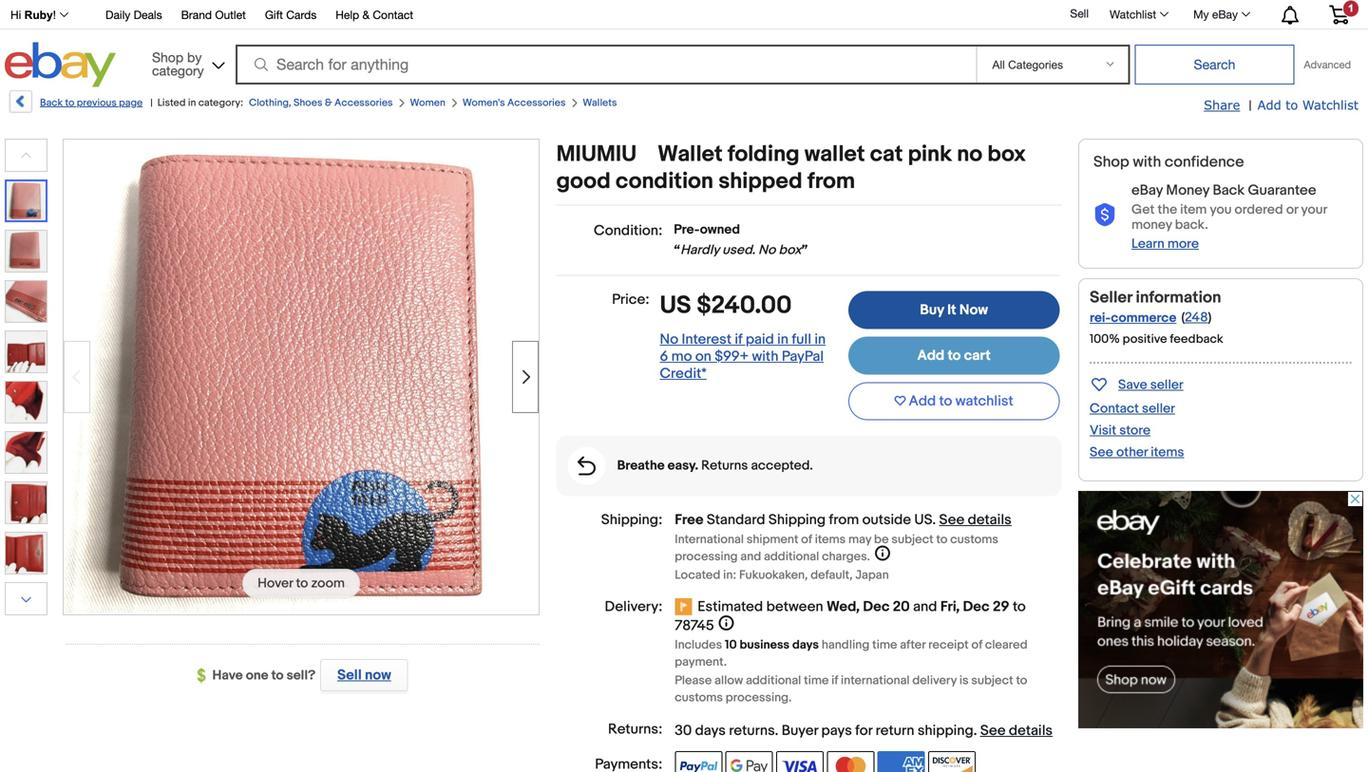 Task type: vqa. For each thing, say whether or not it's contained in the screenshot.
Best in 'mjh1830 (445) 100% or Best Offer +$5.00 shipping'
no



Task type: locate. For each thing, give the bounding box(es) containing it.
shop for shop by category
[[152, 49, 184, 65]]

to down cleared
[[1017, 674, 1028, 689]]

0 horizontal spatial with details__icon image
[[578, 457, 596, 476]]

to left watchlist
[[940, 393, 953, 410]]

0 vertical spatial see
[[1090, 445, 1114, 461]]

1 vertical spatial sell
[[337, 667, 362, 684]]

ebay inside ebay money back guarantee get the item you ordered or your money back. learn more
[[1132, 182, 1164, 199]]

1 horizontal spatial days
[[793, 638, 819, 653]]

cleared
[[986, 638, 1028, 653]]

seller
[[1151, 377, 1184, 394], [1143, 401, 1176, 417]]

1 horizontal spatial ebay
[[1213, 8, 1239, 21]]

0 vertical spatial with
[[1134, 153, 1162, 172]]

. right outside at the right
[[933, 512, 937, 529]]

buy
[[921, 302, 945, 319]]

1 vertical spatial us
[[915, 512, 933, 529]]

0 horizontal spatial contact
[[373, 8, 414, 21]]

0 horizontal spatial box
[[779, 242, 802, 259]]

items right other on the bottom
[[1152, 445, 1185, 461]]

customs down please
[[675, 691, 723, 706]]

30 days returns . buyer pays for return shipping . see details
[[675, 723, 1053, 740]]

1 vertical spatial ebay
[[1132, 182, 1164, 199]]

sell
[[1071, 7, 1089, 20], [337, 667, 362, 684]]

box inside miumiu　wallet  folding wallet cat pink no box good condition shipped from
[[988, 141, 1026, 168]]

| right share button
[[1250, 98, 1253, 114]]

6
[[660, 348, 669, 365]]

ebay money back guarantee get the item you ordered or your money back. learn more
[[1132, 182, 1328, 252]]

in right full
[[815, 331, 826, 348]]

1 vertical spatial subject
[[972, 674, 1014, 689]]

1 horizontal spatial if
[[832, 674, 839, 689]]

if down handling time after receipt of cleared payment.
[[832, 674, 839, 689]]

allow
[[715, 674, 744, 689]]

1 horizontal spatial time
[[873, 638, 898, 653]]

0 vertical spatial back
[[40, 97, 63, 109]]

0 vertical spatial days
[[793, 638, 819, 653]]

1 vertical spatial no
[[660, 331, 679, 348]]

and down shipment
[[741, 550, 762, 565]]

picture 2 of 10 image
[[6, 231, 47, 272]]

0 vertical spatial shop
[[152, 49, 184, 65]]

to inside please allow additional time if international delivery is subject to customs processing.
[[1017, 674, 1028, 689]]

located
[[675, 569, 721, 583]]

delivery
[[913, 674, 957, 689]]

gift cards link
[[265, 5, 317, 26]]

shop for shop with confidence
[[1094, 153, 1130, 172]]

0 vertical spatial us
[[660, 291, 692, 321]]

and right "20"
[[914, 599, 938, 616]]

20
[[893, 599, 910, 616]]

from inside miumiu　wallet  folding wallet cat pink no box good condition shipped from
[[808, 168, 856, 195]]

accessories right women's
[[508, 97, 566, 109]]

back up you
[[1213, 182, 1246, 199]]

shop by category banner
[[0, 0, 1364, 92]]

watchlist right sell link
[[1110, 8, 1157, 21]]

sell left now
[[337, 667, 362, 684]]

with details__icon image left breathe in the bottom of the page
[[578, 457, 596, 476]]

please allow additional time if international delivery is subject to customs processing.
[[675, 674, 1028, 706]]

box inside pre-owned " hardly used. no box "
[[779, 242, 802, 259]]

after
[[901, 638, 926, 653]]

no up credit*
[[660, 331, 679, 348]]

1 vertical spatial seller
[[1143, 401, 1176, 417]]

paypal
[[782, 348, 824, 365]]

1 horizontal spatial &
[[363, 8, 370, 21]]

0 horizontal spatial time
[[804, 674, 829, 689]]

to right be
[[937, 533, 948, 548]]

0 vertical spatial subject
[[892, 533, 934, 548]]

additional up processing.
[[746, 674, 802, 689]]

1 horizontal spatial with
[[1134, 153, 1162, 172]]

0 horizontal spatial of
[[802, 533, 813, 548]]

additional
[[764, 550, 820, 565], [746, 674, 802, 689]]

items
[[1152, 445, 1185, 461], [815, 533, 846, 548]]

0 horizontal spatial dec
[[864, 599, 890, 616]]

30
[[675, 723, 692, 740]]

see right shipping
[[981, 723, 1006, 740]]

in right listed
[[188, 97, 196, 109]]

subject right is
[[972, 674, 1014, 689]]

price:
[[612, 291, 650, 308]]

details
[[968, 512, 1012, 529], [1010, 723, 1053, 740]]

1 horizontal spatial box
[[988, 141, 1026, 168]]

watchlist down 'advanced' at the top right of the page
[[1303, 97, 1359, 112]]

contact inside contact seller visit store see other items
[[1090, 401, 1140, 417]]

1 vertical spatial &
[[325, 97, 332, 109]]

of inside handling time after receipt of cleared payment.
[[972, 638, 983, 653]]

picture 3 of 10 image
[[6, 281, 47, 322]]

add to cart
[[918, 347, 991, 365]]

us $240.00
[[660, 291, 792, 321]]

0 vertical spatial additional
[[764, 550, 820, 565]]

cards
[[286, 8, 317, 21]]

clothing,
[[249, 97, 291, 109]]

0 vertical spatial no
[[759, 242, 776, 259]]

additional inside please allow additional time if international delivery is subject to customs processing.
[[746, 674, 802, 689]]

add down buy
[[918, 347, 945, 365]]

2 vertical spatial add
[[909, 393, 937, 410]]

box
[[988, 141, 1026, 168], [779, 242, 802, 259]]

1 vertical spatial add
[[918, 347, 945, 365]]

| inside share | add to watchlist
[[1250, 98, 1253, 114]]

0 vertical spatial sell
[[1071, 7, 1089, 20]]

1 horizontal spatial and
[[914, 599, 938, 616]]

time left after
[[873, 638, 898, 653]]

0 vertical spatial box
[[988, 141, 1026, 168]]

customs up fri,
[[951, 533, 999, 548]]

miumiu　wallet  folding wallet cat pink no box good condition shipped from
[[557, 141, 1026, 195]]

to left cart
[[948, 347, 962, 365]]

to inside share | add to watchlist
[[1287, 97, 1299, 112]]

and
[[741, 550, 762, 565], [914, 599, 938, 616]]

from left cat
[[808, 168, 856, 195]]

picture 4 of 10 image
[[6, 332, 47, 373]]

interest
[[682, 331, 732, 348]]

sell left watchlist link
[[1071, 7, 1089, 20]]

"
[[674, 242, 681, 259]]

see details link right outside at the right
[[940, 512, 1012, 529]]

the
[[1158, 202, 1178, 218]]

1 vertical spatial additional
[[746, 674, 802, 689]]

back.
[[1176, 217, 1209, 233]]

1 horizontal spatial accessories
[[508, 97, 566, 109]]

master card image
[[827, 752, 875, 773]]

standard
[[707, 512, 766, 529]]

1 horizontal spatial contact
[[1090, 401, 1140, 417]]

0 vertical spatial if
[[735, 331, 743, 348]]

1 horizontal spatial no
[[759, 242, 776, 259]]

0 horizontal spatial us
[[660, 291, 692, 321]]

breathe easy. returns accepted.
[[618, 458, 813, 474]]

seller for save
[[1151, 377, 1184, 394]]

with details__icon image left get
[[1094, 204, 1117, 227]]

with details__icon image inside us $240.00 main content
[[578, 457, 596, 476]]

category
[[152, 63, 204, 78]]

0 vertical spatial from
[[808, 168, 856, 195]]

seller right the save at the right of the page
[[1151, 377, 1184, 394]]

pre-owned " hardly used. no box "
[[674, 222, 808, 259]]

0 vertical spatial time
[[873, 638, 898, 653]]

rei-commerce link
[[1090, 310, 1177, 327]]

0 horizontal spatial with
[[752, 348, 779, 365]]

may
[[849, 533, 872, 548]]

hardly
[[681, 242, 720, 259]]

add
[[1258, 97, 1282, 112], [918, 347, 945, 365], [909, 393, 937, 410]]

daily deals link
[[106, 5, 162, 26]]

shoes
[[294, 97, 323, 109]]

& right the 'shoes'
[[325, 97, 332, 109]]

processing.
[[726, 691, 792, 706]]

1 vertical spatial with
[[752, 348, 779, 365]]

box right "no"
[[988, 141, 1026, 168]]

items up charges. in the right bottom of the page
[[815, 533, 846, 548]]

details up 29
[[968, 512, 1012, 529]]

picture 5 of 10 image
[[6, 382, 47, 423]]

to inside estimated between wed, dec 20 and fri, dec 29 to 78745
[[1013, 599, 1027, 616]]

0 vertical spatial and
[[741, 550, 762, 565]]

Search for anything text field
[[239, 47, 973, 83]]

0 horizontal spatial sell
[[337, 667, 362, 684]]

0 vertical spatial with details__icon image
[[1094, 204, 1117, 227]]

sell inside account navigation
[[1071, 7, 1089, 20]]

google pay image
[[726, 752, 774, 773]]

from up may
[[829, 512, 860, 529]]

0 vertical spatial ebay
[[1213, 8, 1239, 21]]

1 horizontal spatial customs
[[951, 533, 999, 548]]

back left previous
[[40, 97, 63, 109]]

business
[[740, 638, 790, 653]]

shipping
[[769, 512, 826, 529]]

women link
[[410, 97, 446, 109]]

0 vertical spatial watchlist
[[1110, 8, 1157, 21]]

sell for sell
[[1071, 7, 1089, 20]]

sell for sell now
[[337, 667, 362, 684]]

1
[[1349, 2, 1355, 14]]

0 vertical spatial of
[[802, 533, 813, 548]]

1 dec from the left
[[864, 599, 890, 616]]

2 horizontal spatial see
[[1090, 445, 1114, 461]]

0 horizontal spatial items
[[815, 533, 846, 548]]

with
[[1134, 153, 1162, 172], [752, 348, 779, 365]]

subject
[[892, 533, 934, 548], [972, 674, 1014, 689]]

. left buyer
[[775, 723, 779, 740]]

get
[[1132, 202, 1155, 218]]

"
[[802, 242, 808, 259]]

seller inside contact seller visit store see other items
[[1143, 401, 1176, 417]]

1 horizontal spatial items
[[1152, 445, 1185, 461]]

. up discover image on the right bottom
[[974, 723, 978, 740]]

wed,
[[827, 599, 860, 616]]

1 vertical spatial watchlist
[[1303, 97, 1359, 112]]

in
[[188, 97, 196, 109], [778, 331, 789, 348], [815, 331, 826, 348]]

1 horizontal spatial dec
[[964, 599, 990, 616]]

ebay up get
[[1132, 182, 1164, 199]]

0 horizontal spatial &
[[325, 97, 332, 109]]

1 horizontal spatial with details__icon image
[[1094, 204, 1117, 227]]

watchlist inside share | add to watchlist
[[1303, 97, 1359, 112]]

paypal image
[[675, 752, 723, 773]]

details right shipping
[[1010, 723, 1053, 740]]

with details__icon image
[[1094, 204, 1117, 227], [578, 457, 596, 476]]

accessories right the 'shoes'
[[335, 97, 393, 109]]

1 horizontal spatial see
[[981, 723, 1006, 740]]

easy.
[[668, 458, 699, 474]]

fukuokaken,
[[740, 569, 808, 583]]

0 vertical spatial customs
[[951, 533, 999, 548]]

watchlist link
[[1100, 3, 1178, 26]]

no inside no interest if paid in full in 6 mo on $99+ with paypal credit*
[[660, 331, 679, 348]]

0 vertical spatial add
[[1258, 97, 1282, 112]]

have one to sell?
[[212, 668, 316, 684]]

good
[[557, 168, 611, 195]]

seller down 'save seller'
[[1143, 401, 1176, 417]]

dec left "20"
[[864, 599, 890, 616]]

1 vertical spatial back
[[1213, 182, 1246, 199]]

mo
[[672, 348, 693, 365]]

$99+
[[715, 348, 749, 365]]

see down visit
[[1090, 445, 1114, 461]]

delivery alert flag image
[[675, 599, 698, 618]]

additional up located in: fukuokaken, default, japan
[[764, 550, 820, 565]]

| listed in category:
[[150, 97, 243, 109]]

between
[[767, 599, 824, 616]]

1 horizontal spatial |
[[1250, 98, 1253, 114]]

add inside button
[[909, 393, 937, 410]]

0 horizontal spatial see
[[940, 512, 965, 529]]

add to cart link
[[849, 337, 1060, 375]]

1 vertical spatial and
[[914, 599, 938, 616]]

0 horizontal spatial days
[[696, 723, 726, 740]]

if inside please allow additional time if international delivery is subject to customs processing.
[[832, 674, 839, 689]]

condition
[[616, 168, 714, 195]]

ruby
[[24, 9, 53, 21]]

& right help
[[363, 8, 370, 21]]

1 horizontal spatial us
[[915, 512, 933, 529]]

account navigation
[[0, 0, 1364, 29]]

to down advanced link
[[1287, 97, 1299, 112]]

contact right help
[[373, 8, 414, 21]]

0 horizontal spatial customs
[[675, 691, 723, 706]]

10
[[725, 638, 737, 653]]

time inside please allow additional time if international delivery is subject to customs processing.
[[804, 674, 829, 689]]

shipping
[[918, 723, 974, 740]]

add inside 'link'
[[918, 347, 945, 365]]

1 horizontal spatial sell
[[1071, 7, 1089, 20]]

2 horizontal spatial in
[[815, 331, 826, 348]]

dec left 29
[[964, 599, 990, 616]]

| left listed
[[150, 97, 153, 109]]

0 horizontal spatial watchlist
[[1110, 8, 1157, 21]]

us right price:
[[660, 291, 692, 321]]

cat
[[871, 141, 904, 168]]

help
[[336, 8, 360, 21]]

if left paid on the right top of the page
[[735, 331, 743, 348]]

1 vertical spatial shop
[[1094, 153, 1130, 172]]

customs
[[951, 533, 999, 548], [675, 691, 723, 706]]

0 vertical spatial details
[[968, 512, 1012, 529]]

0 horizontal spatial shop
[[152, 49, 184, 65]]

days right 30
[[696, 723, 726, 740]]

1 horizontal spatial watchlist
[[1303, 97, 1359, 112]]

0 horizontal spatial ebay
[[1132, 182, 1164, 199]]

1 vertical spatial contact
[[1090, 401, 1140, 417]]

box right used.
[[779, 242, 802, 259]]

wallets
[[583, 97, 617, 109]]

& inside account navigation
[[363, 8, 370, 21]]

0 horizontal spatial if
[[735, 331, 743, 348]]

add right share at the right top of the page
[[1258, 97, 1282, 112]]

default,
[[811, 569, 853, 583]]

ebay right my
[[1213, 8, 1239, 21]]

None submit
[[1136, 45, 1295, 85]]

seller inside button
[[1151, 377, 1184, 394]]

of inside international shipment of items may be subject to customs processing and additional charges.
[[802, 533, 813, 548]]

.
[[933, 512, 937, 529], [775, 723, 779, 740], [974, 723, 978, 740]]

in left full
[[778, 331, 789, 348]]

0 horizontal spatial accessories
[[335, 97, 393, 109]]

watchlist
[[1110, 8, 1157, 21], [1303, 97, 1359, 112]]

international
[[675, 533, 744, 548]]

1 horizontal spatial of
[[972, 638, 983, 653]]

customs inside please allow additional time if international delivery is subject to customs processing.
[[675, 691, 723, 706]]

with inside no interest if paid in full in 6 mo on $99+ with paypal credit*
[[752, 348, 779, 365]]

0 vertical spatial &
[[363, 8, 370, 21]]

shop inside shop by category
[[152, 49, 184, 65]]

days down between
[[793, 638, 819, 653]]

of down shipping
[[802, 533, 813, 548]]

back inside ebay money back guarantee get the item you ordered or your money back. learn more
[[1213, 182, 1246, 199]]

1 vertical spatial with details__icon image
[[578, 457, 596, 476]]

add for add to cart
[[918, 347, 945, 365]]

sell inside "link"
[[337, 667, 362, 684]]

no right used.
[[759, 242, 776, 259]]

0 horizontal spatial no
[[660, 331, 679, 348]]

no
[[759, 242, 776, 259], [660, 331, 679, 348]]

to right 29
[[1013, 599, 1027, 616]]

add down add to cart 'link'
[[909, 393, 937, 410]]

0 horizontal spatial subject
[[892, 533, 934, 548]]

help & contact
[[336, 8, 414, 21]]

0 horizontal spatial |
[[150, 97, 153, 109]]

1 horizontal spatial shop
[[1094, 153, 1130, 172]]

and inside estimated between wed, dec 20 and fri, dec 29 to 78745
[[914, 599, 938, 616]]

of right receipt
[[972, 638, 983, 653]]

see details link right shipping
[[981, 723, 1053, 740]]

learn
[[1132, 236, 1165, 252]]

contact up visit store link on the right bottom
[[1090, 401, 1140, 417]]

items inside international shipment of items may be subject to customs processing and additional charges.
[[815, 533, 846, 548]]

subject right be
[[892, 533, 934, 548]]

time down handling time after receipt of cleared payment.
[[804, 674, 829, 689]]

money
[[1167, 182, 1210, 199]]

1 vertical spatial if
[[832, 674, 839, 689]]

us right outside at the right
[[915, 512, 933, 529]]

1 vertical spatial box
[[779, 242, 802, 259]]

add to watchlist link
[[1258, 97, 1359, 114]]

with right $99+
[[752, 348, 779, 365]]

with up get
[[1134, 153, 1162, 172]]

see right outside at the right
[[940, 512, 965, 529]]

additional inside international shipment of items may be subject to customs processing and additional charges.
[[764, 550, 820, 565]]

1 horizontal spatial back
[[1213, 182, 1246, 199]]

1 vertical spatial of
[[972, 638, 983, 653]]

shop with confidence
[[1094, 153, 1245, 172]]

back
[[40, 97, 63, 109], [1213, 182, 1246, 199]]

box for miumiu　wallet  folding wallet cat pink no box good condition shipped from
[[988, 141, 1026, 168]]

returns:
[[608, 722, 663, 739]]

items inside contact seller visit store see other items
[[1152, 445, 1185, 461]]

processing
[[675, 550, 738, 565]]



Task type: describe. For each thing, give the bounding box(es) containing it.
store
[[1120, 423, 1151, 439]]

gift
[[265, 8, 283, 21]]

$240.00
[[697, 291, 792, 321]]

for
[[856, 723, 873, 740]]

save seller
[[1119, 377, 1184, 394]]

shipment
[[747, 533, 799, 548]]

2 horizontal spatial .
[[974, 723, 978, 740]]

29
[[993, 599, 1010, 616]]

ebay inside account navigation
[[1213, 8, 1239, 21]]

information
[[1137, 288, 1222, 308]]

fri,
[[941, 599, 960, 616]]

estimated
[[698, 599, 764, 616]]

1 vertical spatial see details link
[[981, 723, 1053, 740]]

gift cards
[[265, 8, 317, 21]]

folding
[[728, 141, 800, 168]]

international shipment of items may be subject to customs processing and additional charges.
[[675, 533, 999, 565]]

and inside international shipment of items may be subject to customs processing and additional charges.
[[741, 550, 762, 565]]

receipt
[[929, 638, 969, 653]]

2 dec from the left
[[964, 599, 990, 616]]

shop by category
[[152, 49, 204, 78]]

watchlist
[[956, 393, 1014, 410]]

used.
[[723, 242, 756, 259]]

contact seller visit store see other items
[[1090, 401, 1185, 461]]

handling time after receipt of cleared payment.
[[675, 638, 1028, 670]]

1 link
[[1319, 0, 1361, 27]]

subject inside please allow additional time if international delivery is subject to customs processing.
[[972, 674, 1014, 689]]

0 horizontal spatial in
[[188, 97, 196, 109]]

cart
[[965, 347, 991, 365]]

add to watchlist
[[909, 393, 1014, 410]]

78745
[[675, 618, 715, 635]]

)
[[1209, 310, 1212, 326]]

back to previous page link
[[8, 90, 143, 120]]

returns
[[729, 723, 775, 740]]

1 vertical spatial see
[[940, 512, 965, 529]]

248 link
[[1186, 310, 1209, 326]]

women
[[410, 97, 446, 109]]

item
[[1181, 202, 1208, 218]]

deals
[[134, 8, 162, 21]]

none submit inside the shop by category banner
[[1136, 45, 1295, 85]]

to inside international shipment of items may be subject to customs processing and additional charges.
[[937, 533, 948, 548]]

subject inside international shipment of items may be subject to customs processing and additional charges.
[[892, 533, 934, 548]]

my ebay
[[1194, 8, 1239, 21]]

watchlist inside account navigation
[[1110, 8, 1157, 21]]

women's accessories
[[463, 97, 566, 109]]

now
[[365, 667, 391, 684]]

includes 10 business days
[[675, 638, 819, 653]]

picture 7 of 10 image
[[6, 483, 47, 524]]

now
[[960, 302, 989, 319]]

no inside pre-owned " hardly used. no box "
[[759, 242, 776, 259]]

if inside no interest if paid in full in 6 mo on $99+ with paypal credit*
[[735, 331, 743, 348]]

advanced link
[[1295, 46, 1361, 84]]

us $240.00 main content
[[557, 139, 1062, 773]]

outside
[[863, 512, 912, 529]]

contact seller link
[[1090, 401, 1176, 417]]

1 vertical spatial from
[[829, 512, 860, 529]]

contact inside account navigation
[[373, 8, 414, 21]]

picture 8 of 10 image
[[6, 533, 47, 574]]

no interest if paid in full in 6 mo on $99+ with paypal credit* link
[[660, 331, 826, 383]]

1 horizontal spatial in
[[778, 331, 789, 348]]

customs inside international shipment of items may be subject to customs processing and additional charges.
[[951, 533, 999, 548]]

1 accessories from the left
[[335, 97, 393, 109]]

page
[[119, 97, 143, 109]]

seller for contact
[[1143, 401, 1176, 417]]

to inside button
[[940, 393, 953, 410]]

guarantee
[[1249, 182, 1317, 199]]

1 horizontal spatial .
[[933, 512, 937, 529]]

brand outlet
[[181, 8, 246, 21]]

handling
[[822, 638, 870, 653]]

to left previous
[[65, 97, 74, 109]]

your
[[1302, 202, 1328, 218]]

buy it now link
[[849, 291, 1060, 329]]

0 horizontal spatial .
[[775, 723, 779, 740]]

credit*
[[660, 365, 707, 383]]

buy it now
[[921, 302, 989, 319]]

listed
[[158, 97, 186, 109]]

breathe
[[618, 458, 665, 474]]

picture 6 of 10 image
[[6, 433, 47, 473]]

rei-
[[1090, 310, 1112, 327]]

share button
[[1205, 97, 1241, 114]]

add for add to watchlist
[[909, 393, 937, 410]]

previous
[[77, 97, 117, 109]]

please
[[675, 674, 712, 689]]

visa image
[[777, 752, 824, 773]]

(
[[1182, 310, 1186, 326]]

money
[[1132, 217, 1173, 233]]

visit store link
[[1090, 423, 1151, 439]]

located in: fukuokaken, default, japan
[[675, 569, 890, 583]]

advertisement region
[[1079, 491, 1364, 729]]

confidence
[[1165, 153, 1245, 172]]

american express image
[[878, 752, 926, 773]]

daily deals
[[106, 8, 162, 21]]

save
[[1119, 377, 1148, 394]]

1 vertical spatial details
[[1010, 723, 1053, 740]]

discover image
[[929, 752, 976, 773]]

women's
[[463, 97, 505, 109]]

time inside handling time after receipt of cleared payment.
[[873, 638, 898, 653]]

commerce
[[1112, 310, 1177, 327]]

miumiu　wallet  folding wallet cat pink no box good condition shipped from - picture 1 of 10 image
[[64, 138, 539, 613]]

hi ruby !
[[10, 9, 56, 21]]

free standard shipping from outside us . see details
[[675, 512, 1012, 529]]

shop by category button
[[144, 42, 229, 83]]

2 accessories from the left
[[508, 97, 566, 109]]

sell link
[[1062, 7, 1098, 20]]

positive
[[1123, 332, 1168, 347]]

in:
[[724, 569, 737, 583]]

see inside contact seller visit store see other items
[[1090, 445, 1114, 461]]

2 vertical spatial see
[[981, 723, 1006, 740]]

0 vertical spatial see details link
[[940, 512, 1012, 529]]

dollar sign image
[[197, 669, 212, 684]]

box for pre-owned " hardly used. no box "
[[779, 242, 802, 259]]

picture 1 of 10 image
[[7, 182, 46, 221]]

share
[[1205, 97, 1241, 112]]

with details__icon image for breathe easy.
[[578, 457, 596, 476]]

to inside 'link'
[[948, 347, 962, 365]]

no
[[958, 141, 983, 168]]

miumiu　wallet
[[557, 141, 723, 168]]

to right one
[[271, 668, 284, 684]]

accepted.
[[751, 458, 813, 474]]

delivery:
[[605, 599, 663, 616]]

japan
[[856, 569, 890, 583]]

0 horizontal spatial back
[[40, 97, 63, 109]]

with details__icon image for ebay money back guarantee
[[1094, 204, 1117, 227]]

shipping:
[[602, 512, 663, 529]]

outlet
[[215, 8, 246, 21]]

estimated between wed, dec 20 and fri, dec 29 to 78745
[[675, 599, 1027, 635]]

or
[[1287, 202, 1299, 218]]

owned
[[700, 222, 741, 238]]

ordered
[[1235, 202, 1284, 218]]

charges.
[[822, 550, 871, 565]]

more
[[1168, 236, 1200, 252]]

add inside share | add to watchlist
[[1258, 97, 1282, 112]]

1 vertical spatial days
[[696, 723, 726, 740]]



